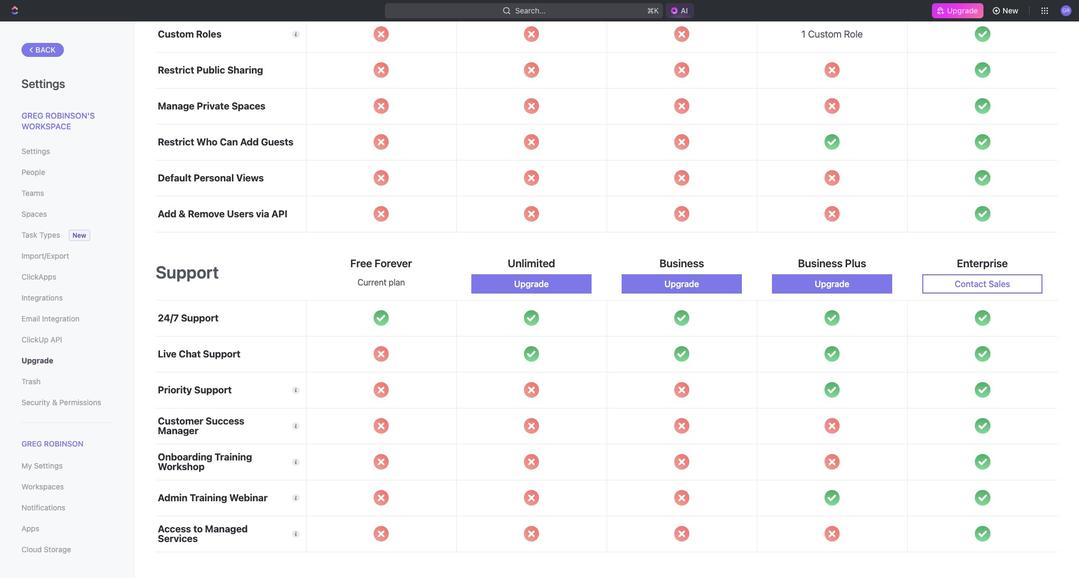 Task type: vqa. For each thing, say whether or not it's contained in the screenshot.
the 'Custom Roles'
yes



Task type: describe. For each thing, give the bounding box(es) containing it.
webinar
[[230, 492, 268, 504]]

default
[[158, 172, 192, 183]]

teams link
[[21, 184, 112, 202]]

1
[[802, 28, 806, 40]]

ai button
[[666, 3, 695, 18]]

can
[[220, 136, 238, 147]]

contact
[[955, 279, 987, 289]]

task
[[21, 230, 37, 240]]

upgrade inside settings element
[[21, 356, 53, 365]]

public
[[197, 64, 225, 76]]

clickapps link
[[21, 268, 112, 286]]

upgrade for unlimited
[[514, 279, 549, 289]]

1 vertical spatial add
[[158, 208, 177, 219]]

task types
[[21, 230, 60, 240]]

upgrade button for business
[[622, 274, 742, 294]]

my
[[21, 461, 32, 471]]

people link
[[21, 163, 112, 182]]

sharing
[[227, 64, 263, 76]]

2 custom from the left
[[808, 28, 842, 40]]

integration
[[42, 314, 80, 323]]

settings element
[[0, 21, 134, 578]]

clickapps
[[21, 272, 56, 281]]

import/export link
[[21, 247, 112, 265]]

integrations
[[21, 293, 63, 302]]

1 vertical spatial upgrade link
[[21, 352, 112, 370]]

plan
[[389, 277, 405, 287]]

0 vertical spatial spaces
[[232, 100, 266, 112]]

customer
[[158, 416, 204, 427]]

personal
[[194, 172, 234, 183]]

robinson's
[[45, 111, 95, 120]]

security & permissions link
[[21, 394, 112, 412]]

training for onboarding
[[215, 452, 252, 463]]

restrict for restrict public sharing
[[158, 64, 194, 76]]

back
[[35, 45, 56, 54]]

1 horizontal spatial upgrade link
[[933, 3, 984, 18]]

restrict public sharing
[[158, 64, 263, 76]]

back link
[[21, 43, 64, 57]]

current plan
[[358, 277, 405, 287]]

success
[[206, 416, 245, 427]]

upgrade for business plus
[[815, 279, 850, 289]]

free forever
[[350, 257, 412, 269]]

24/7
[[158, 312, 179, 324]]

robinson
[[44, 439, 83, 449]]

trash
[[21, 377, 41, 386]]

⌘k
[[647, 6, 659, 15]]

admin
[[158, 492, 188, 504]]

gr
[[1063, 7, 1071, 14]]

apps
[[21, 524, 39, 533]]

support right chat
[[203, 348, 241, 360]]

forever
[[375, 257, 412, 269]]

contact sales button
[[923, 274, 1043, 294]]

managed
[[205, 523, 248, 535]]

views
[[236, 172, 264, 183]]

greg robinson
[[21, 439, 83, 449]]

upgrade button for unlimited
[[472, 274, 592, 294]]

workspaces
[[21, 482, 64, 492]]

customer success manager
[[158, 416, 245, 436]]

priority
[[158, 384, 192, 396]]

ai
[[681, 6, 688, 15]]

manager
[[158, 425, 199, 436]]

new inside button
[[1003, 6, 1019, 15]]

1 custom role
[[802, 28, 863, 40]]

security
[[21, 398, 50, 407]]

contact sales
[[955, 279, 1011, 289]]

api inside 'link'
[[51, 335, 62, 344]]

training for admin
[[190, 492, 227, 504]]

storage
[[44, 545, 71, 554]]

security & permissions
[[21, 398, 101, 407]]

email integration
[[21, 314, 80, 323]]

cloud storage link
[[21, 541, 112, 559]]

email integration link
[[21, 310, 112, 328]]

workshop
[[158, 461, 205, 472]]

support up success
[[194, 384, 232, 396]]

permissions
[[59, 398, 101, 407]]

people
[[21, 168, 45, 177]]

greg for greg robinson's workspace
[[21, 111, 43, 120]]

to
[[193, 523, 203, 535]]

services
[[158, 533, 198, 544]]

spaces link
[[21, 205, 112, 223]]

roles
[[196, 28, 222, 40]]

onboarding training workshop
[[158, 452, 252, 472]]



Task type: locate. For each thing, give the bounding box(es) containing it.
restrict left the who
[[158, 136, 194, 147]]

1 vertical spatial greg
[[21, 439, 42, 449]]

1 vertical spatial spaces
[[21, 209, 47, 219]]

1 vertical spatial restrict
[[158, 136, 194, 147]]

1 horizontal spatial &
[[179, 208, 186, 219]]

custom roles
[[158, 28, 222, 40]]

integrations link
[[21, 289, 112, 307]]

support up 24/7 support
[[156, 262, 219, 283]]

spaces inside settings element
[[21, 209, 47, 219]]

custom right 1
[[808, 28, 842, 40]]

support right 24/7
[[181, 312, 219, 324]]

import/export
[[21, 251, 69, 261]]

0 horizontal spatial spaces
[[21, 209, 47, 219]]

access to managed services
[[158, 523, 248, 544]]

1 business from the left
[[660, 257, 704, 269]]

onboarding
[[158, 452, 212, 463]]

business for business
[[660, 257, 704, 269]]

spaces
[[232, 100, 266, 112], [21, 209, 47, 219]]

trash link
[[21, 373, 112, 391]]

&
[[179, 208, 186, 219], [52, 398, 57, 407]]

& right security
[[52, 398, 57, 407]]

1 horizontal spatial business
[[798, 257, 843, 269]]

live
[[158, 348, 177, 360]]

settings up people
[[21, 147, 50, 156]]

free
[[350, 257, 372, 269]]

0 vertical spatial settings
[[21, 77, 65, 91]]

new inside settings element
[[73, 232, 86, 240]]

& inside settings element
[[52, 398, 57, 407]]

1 horizontal spatial new
[[1003, 6, 1019, 15]]

0 horizontal spatial upgrade link
[[21, 352, 112, 370]]

close image
[[374, 27, 389, 42], [374, 62, 389, 78], [524, 62, 539, 78], [674, 62, 690, 78], [825, 62, 840, 78], [524, 98, 539, 114], [374, 134, 389, 150], [524, 170, 539, 186], [825, 170, 840, 186], [674, 206, 690, 222], [825, 206, 840, 222], [374, 347, 389, 362], [524, 383, 539, 398], [674, 383, 690, 398], [374, 419, 389, 434], [524, 419, 539, 434], [674, 419, 690, 434], [825, 419, 840, 434], [374, 455, 389, 470], [524, 455, 539, 470], [674, 491, 690, 506], [524, 527, 539, 542], [674, 527, 690, 542], [825, 527, 840, 542]]

workspace
[[21, 121, 71, 131]]

api right clickup at the left of page
[[51, 335, 62, 344]]

priority support
[[158, 384, 232, 396]]

0 horizontal spatial api
[[51, 335, 62, 344]]

via
[[256, 208, 269, 219]]

1 horizontal spatial add
[[240, 136, 259, 147]]

0 horizontal spatial upgrade button
[[472, 274, 592, 294]]

spaces right private on the left
[[232, 100, 266, 112]]

greg for greg robinson
[[21, 439, 42, 449]]

upgrade link left new button
[[933, 3, 984, 18]]

greg up workspace
[[21, 111, 43, 120]]

greg robinson's workspace
[[21, 111, 95, 131]]

live chat support
[[158, 348, 241, 360]]

support
[[156, 262, 219, 283], [181, 312, 219, 324], [203, 348, 241, 360], [194, 384, 232, 396]]

1 horizontal spatial api
[[272, 208, 288, 219]]

add & remove users via api
[[158, 208, 288, 219]]

0 horizontal spatial add
[[158, 208, 177, 219]]

upgrade
[[948, 6, 978, 15], [514, 279, 549, 289], [665, 279, 699, 289], [815, 279, 850, 289], [21, 356, 53, 365]]

3 upgrade button from the left
[[772, 274, 893, 294]]

1 vertical spatial settings
[[21, 147, 50, 156]]

settings right my
[[34, 461, 63, 471]]

custom
[[158, 28, 194, 40], [808, 28, 842, 40]]

1 greg from the top
[[21, 111, 43, 120]]

email
[[21, 314, 40, 323]]

training
[[215, 452, 252, 463], [190, 492, 227, 504]]

check image
[[975, 62, 991, 78], [825, 134, 840, 150], [975, 134, 991, 150], [975, 170, 991, 186], [524, 311, 539, 326], [674, 311, 690, 326], [825, 311, 840, 326], [975, 311, 991, 326], [524, 347, 539, 362], [975, 347, 991, 362], [975, 383, 991, 398], [975, 455, 991, 470], [975, 491, 991, 506]]

0 vertical spatial api
[[272, 208, 288, 219]]

24/7 support
[[158, 312, 219, 324]]

0 vertical spatial training
[[215, 452, 252, 463]]

1 vertical spatial &
[[52, 398, 57, 407]]

add right can
[[240, 136, 259, 147]]

add
[[240, 136, 259, 147], [158, 208, 177, 219]]

1 vertical spatial training
[[190, 492, 227, 504]]

0 vertical spatial upgrade link
[[933, 3, 984, 18]]

api
[[272, 208, 288, 219], [51, 335, 62, 344]]

2 greg from the top
[[21, 439, 42, 449]]

users
[[227, 208, 254, 219]]

who
[[197, 136, 218, 147]]

business for business plus
[[798, 257, 843, 269]]

1 horizontal spatial spaces
[[232, 100, 266, 112]]

upgrade for business
[[665, 279, 699, 289]]

business plus
[[798, 257, 867, 269]]

0 vertical spatial greg
[[21, 111, 43, 120]]

cloud
[[21, 545, 42, 554]]

new
[[1003, 6, 1019, 15], [73, 232, 86, 240]]

& for add
[[179, 208, 186, 219]]

sales
[[989, 279, 1011, 289]]

api right via
[[272, 208, 288, 219]]

2 horizontal spatial upgrade button
[[772, 274, 893, 294]]

search...
[[515, 6, 546, 15]]

apps link
[[21, 520, 112, 538]]

notifications link
[[21, 499, 112, 517]]

1 custom from the left
[[158, 28, 194, 40]]

business
[[660, 257, 704, 269], [798, 257, 843, 269]]

my settings
[[21, 461, 63, 471]]

gr button
[[1058, 2, 1075, 19]]

0 horizontal spatial &
[[52, 398, 57, 407]]

clickup
[[21, 335, 48, 344]]

training down success
[[215, 452, 252, 463]]

manage
[[158, 100, 195, 112]]

spaces down "teams"
[[21, 209, 47, 219]]

plus
[[845, 257, 867, 269]]

0 vertical spatial new
[[1003, 6, 1019, 15]]

0 horizontal spatial business
[[660, 257, 704, 269]]

custom left roles at the top
[[158, 28, 194, 40]]

0 horizontal spatial new
[[73, 232, 86, 240]]

add down default
[[158, 208, 177, 219]]

training inside onboarding training workshop
[[215, 452, 252, 463]]

1 vertical spatial new
[[73, 232, 86, 240]]

teams
[[21, 189, 44, 198]]

1 horizontal spatial upgrade button
[[622, 274, 742, 294]]

remove
[[188, 208, 225, 219]]

types
[[39, 230, 60, 240]]

& left remove
[[179, 208, 186, 219]]

guests
[[261, 136, 294, 147]]

1 vertical spatial api
[[51, 335, 62, 344]]

restrict who can add guests
[[158, 136, 294, 147]]

greg
[[21, 111, 43, 120], [21, 439, 42, 449]]

restrict
[[158, 64, 194, 76], [158, 136, 194, 147]]

0 vertical spatial add
[[240, 136, 259, 147]]

enterprise
[[957, 257, 1008, 269]]

manage private spaces
[[158, 100, 266, 112]]

& for security
[[52, 398, 57, 407]]

1 restrict from the top
[[158, 64, 194, 76]]

2 upgrade button from the left
[[622, 274, 742, 294]]

1 upgrade button from the left
[[472, 274, 592, 294]]

0 vertical spatial restrict
[[158, 64, 194, 76]]

upgrade link
[[933, 3, 984, 18], [21, 352, 112, 370]]

settings down back link
[[21, 77, 65, 91]]

unlimited
[[508, 257, 555, 269]]

restrict left public
[[158, 64, 194, 76]]

0 vertical spatial &
[[179, 208, 186, 219]]

chat
[[179, 348, 201, 360]]

training up to
[[190, 492, 227, 504]]

notifications
[[21, 503, 65, 513]]

new button
[[988, 2, 1025, 19]]

settings link
[[21, 142, 112, 161]]

close image
[[524, 27, 539, 42], [674, 27, 690, 42], [374, 98, 389, 114], [674, 98, 690, 114], [825, 98, 840, 114], [524, 134, 539, 150], [674, 134, 690, 150], [374, 170, 389, 186], [674, 170, 690, 186], [374, 206, 389, 222], [524, 206, 539, 222], [374, 383, 389, 398], [674, 455, 690, 470], [825, 455, 840, 470], [374, 491, 389, 506], [524, 491, 539, 506], [374, 527, 389, 542]]

my settings link
[[21, 457, 112, 475]]

clickup api link
[[21, 331, 112, 349]]

private
[[197, 100, 229, 112]]

2 vertical spatial settings
[[34, 461, 63, 471]]

current
[[358, 277, 387, 287]]

admin training webinar
[[158, 492, 268, 504]]

upgrade link up trash "link"
[[21, 352, 112, 370]]

restrict for restrict who can add guests
[[158, 136, 194, 147]]

greg up my
[[21, 439, 42, 449]]

access
[[158, 523, 191, 535]]

role
[[844, 28, 863, 40]]

2 restrict from the top
[[158, 136, 194, 147]]

2 business from the left
[[798, 257, 843, 269]]

settings
[[21, 77, 65, 91], [21, 147, 50, 156], [34, 461, 63, 471]]

greg inside greg robinson's workspace
[[21, 111, 43, 120]]

clickup api
[[21, 335, 62, 344]]

1 horizontal spatial custom
[[808, 28, 842, 40]]

0 horizontal spatial custom
[[158, 28, 194, 40]]

upgrade button for business plus
[[772, 274, 893, 294]]

check image
[[975, 27, 991, 42], [975, 98, 991, 114], [975, 206, 991, 222], [374, 311, 389, 326], [674, 347, 690, 362], [825, 347, 840, 362], [825, 383, 840, 398], [975, 419, 991, 434], [825, 491, 840, 506], [975, 527, 991, 542]]



